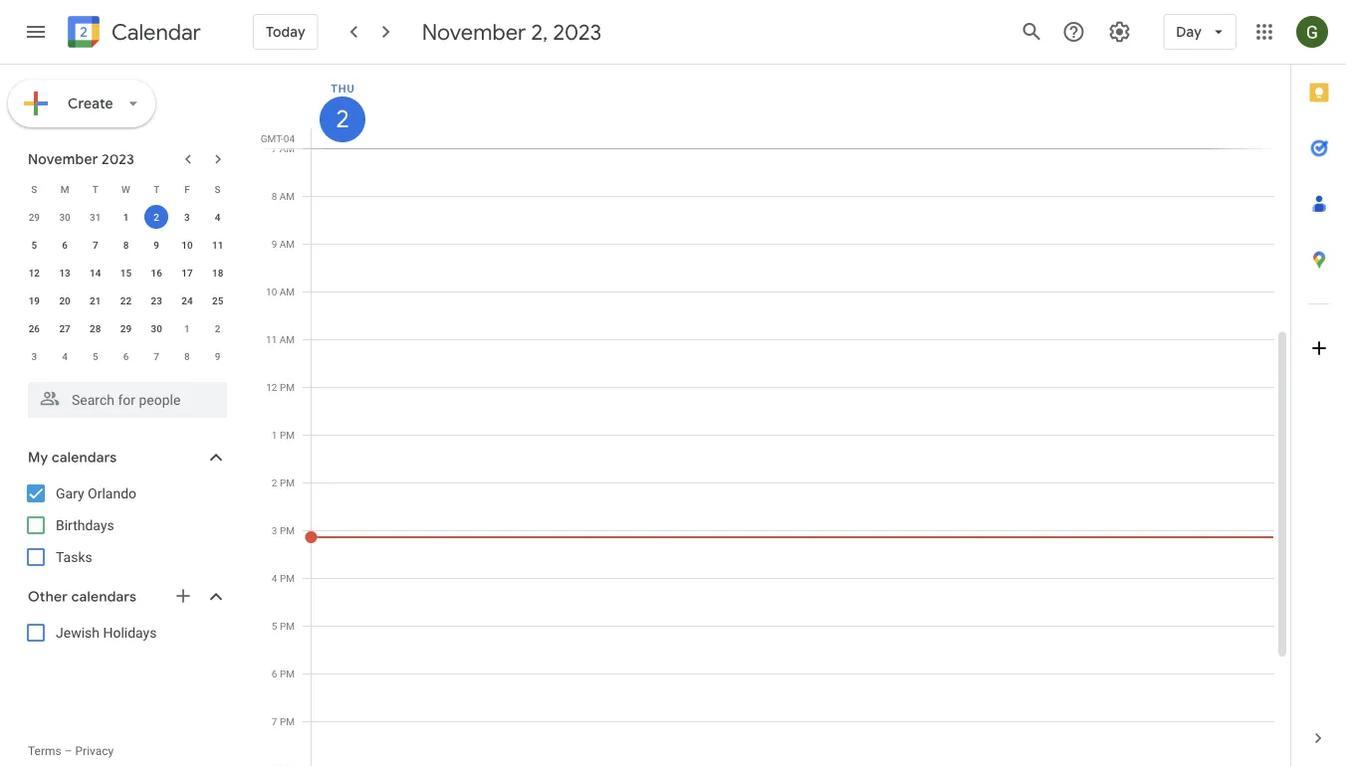 Task type: vqa. For each thing, say whether or not it's contained in the screenshot.
April 2 element
no



Task type: locate. For each thing, give the bounding box(es) containing it.
2023 up w
[[102, 150, 134, 168]]

1 vertical spatial 4
[[62, 350, 68, 362]]

2 row from the top
[[19, 203, 233, 231]]

day
[[1176, 23, 1202, 41]]

row group
[[19, 203, 233, 370]]

my
[[28, 449, 48, 467]]

1 vertical spatial 3
[[31, 350, 37, 362]]

pm down 1 pm
[[280, 477, 295, 489]]

9
[[271, 238, 277, 250], [154, 239, 159, 251], [215, 350, 221, 362]]

row containing 26
[[19, 315, 233, 343]]

10 element
[[175, 233, 199, 257]]

3 inside 'element'
[[31, 350, 37, 362]]

10 inside november 2023 grid
[[181, 239, 193, 251]]

13 element
[[53, 261, 77, 285]]

1 down the "12 pm"
[[272, 429, 277, 441]]

30 down the 23
[[151, 323, 162, 335]]

30 for 30 element
[[151, 323, 162, 335]]

today
[[266, 23, 305, 41]]

6
[[62, 239, 68, 251], [123, 350, 129, 362], [272, 668, 277, 680]]

1 pm from the top
[[280, 381, 295, 393]]

row up 2, today element
[[19, 175, 233, 203]]

4 row from the top
[[19, 259, 233, 287]]

row up december 6 element
[[19, 315, 233, 343]]

16
[[151, 267, 162, 279]]

6 for 6 pm
[[272, 668, 277, 680]]

7 pm from the top
[[280, 668, 295, 680]]

8 up 15 element
[[123, 239, 129, 251]]

1 horizontal spatial s
[[215, 183, 221, 195]]

0 horizontal spatial 29
[[29, 211, 40, 223]]

1 vertical spatial calendars
[[71, 588, 136, 606]]

1 vertical spatial 30
[[151, 323, 162, 335]]

9 up the 10 am
[[271, 238, 277, 250]]

7 row from the top
[[19, 343, 233, 370]]

10
[[181, 239, 193, 251], [266, 286, 277, 298]]

other calendars button
[[4, 581, 247, 613]]

2 s from the left
[[215, 183, 221, 195]]

0 vertical spatial 29
[[29, 211, 40, 223]]

30 down m at the top of the page
[[59, 211, 70, 223]]

0 vertical spatial calendars
[[52, 449, 117, 467]]

1 vertical spatial 5
[[93, 350, 98, 362]]

2 pm from the top
[[280, 429, 295, 441]]

pm down 2 pm
[[280, 525, 295, 537]]

2 horizontal spatial 3
[[272, 525, 277, 537]]

1 horizontal spatial 9
[[215, 350, 221, 362]]

1 horizontal spatial 6
[[123, 350, 129, 362]]

7 left 04
[[271, 142, 277, 154]]

12 for 12 pm
[[266, 381, 277, 393]]

7 inside december 7 element
[[154, 350, 159, 362]]

1 horizontal spatial november
[[422, 18, 526, 46]]

2 vertical spatial 3
[[272, 525, 277, 537]]

row up 22 element
[[19, 259, 233, 287]]

11 am
[[266, 334, 295, 345]]

my calendars
[[28, 449, 117, 467]]

1 for 1 pm
[[272, 429, 277, 441]]

29 element
[[114, 317, 138, 341]]

11 for 11 am
[[266, 334, 277, 345]]

1 down w
[[123, 211, 129, 223]]

3 row from the top
[[19, 231, 233, 259]]

5 pm from the top
[[280, 573, 295, 584]]

2 inside cell
[[154, 211, 159, 223]]

s
[[31, 183, 37, 195], [215, 183, 221, 195]]

3 for 3 pm
[[272, 525, 277, 537]]

7 for 7 pm
[[272, 716, 277, 728]]

0 horizontal spatial s
[[31, 183, 37, 195]]

8 for 8 am
[[271, 190, 277, 202]]

row group containing 29
[[19, 203, 233, 370]]

5 up 12 element
[[31, 239, 37, 251]]

0 horizontal spatial november
[[28, 150, 98, 168]]

2
[[334, 104, 348, 135], [154, 211, 159, 223], [215, 323, 221, 335], [272, 477, 277, 489]]

8 am
[[271, 190, 295, 202]]

pm up 1 pm
[[280, 381, 295, 393]]

row
[[19, 175, 233, 203], [19, 203, 233, 231], [19, 231, 233, 259], [19, 259, 233, 287], [19, 287, 233, 315], [19, 315, 233, 343], [19, 343, 233, 370]]

3 down f
[[184, 211, 190, 223]]

0 horizontal spatial t
[[92, 183, 98, 195]]

11 inside the 2 grid
[[266, 334, 277, 345]]

0 vertical spatial 4
[[215, 211, 221, 223]]

2 vertical spatial 1
[[272, 429, 277, 441]]

5
[[31, 239, 37, 251], [93, 350, 98, 362], [272, 620, 277, 632]]

12 down 11 am
[[266, 381, 277, 393]]

november 2023 grid
[[19, 175, 233, 370]]

2 am from the top
[[280, 190, 295, 202]]

1 horizontal spatial 12
[[266, 381, 277, 393]]

am
[[280, 142, 295, 154], [280, 190, 295, 202], [280, 238, 295, 250], [280, 286, 295, 298], [280, 334, 295, 345]]

pm up 6 pm at the left bottom of page
[[280, 620, 295, 632]]

27
[[59, 323, 70, 335]]

4
[[215, 211, 221, 223], [62, 350, 68, 362], [272, 573, 277, 584]]

row down w
[[19, 203, 233, 231]]

december 3 element
[[22, 345, 46, 368]]

0 horizontal spatial 12
[[29, 267, 40, 279]]

october 29 element
[[22, 205, 46, 229]]

am down '8 am'
[[280, 238, 295, 250]]

1 up december 8 element at the left top of page
[[184, 323, 190, 335]]

0 vertical spatial 1
[[123, 211, 129, 223]]

16 element
[[145, 261, 168, 285]]

november
[[422, 18, 526, 46], [28, 150, 98, 168]]

1 am from the top
[[280, 142, 295, 154]]

7 down 6 pm at the left bottom of page
[[272, 716, 277, 728]]

m
[[60, 183, 69, 195]]

2 for december 2 "element"
[[215, 323, 221, 335]]

pm up 2 pm
[[280, 429, 295, 441]]

4 am from the top
[[280, 286, 295, 298]]

0 horizontal spatial 6
[[62, 239, 68, 251]]

11 down the 10 am
[[266, 334, 277, 345]]

22
[[120, 295, 132, 307]]

am for 7 am
[[280, 142, 295, 154]]

3 am from the top
[[280, 238, 295, 250]]

30 inside 'element'
[[59, 211, 70, 223]]

november for november 2023
[[28, 150, 98, 168]]

2 horizontal spatial 1
[[272, 429, 277, 441]]

f
[[184, 183, 190, 195]]

13
[[59, 267, 70, 279]]

am up 9 am
[[280, 190, 295, 202]]

terms link
[[28, 745, 61, 759]]

21
[[90, 295, 101, 307]]

1 vertical spatial 12
[[266, 381, 277, 393]]

1 horizontal spatial 11
[[266, 334, 277, 345]]

0 vertical spatial 8
[[271, 190, 277, 202]]

5 down 4 pm
[[272, 620, 277, 632]]

2 inside "element"
[[215, 323, 221, 335]]

1 row from the top
[[19, 175, 233, 203]]

23
[[151, 295, 162, 307]]

pm down 3 pm on the left bottom of page
[[280, 573, 295, 584]]

7
[[271, 142, 277, 154], [93, 239, 98, 251], [154, 350, 159, 362], [272, 716, 277, 728]]

am for 8 am
[[280, 190, 295, 202]]

row containing 5
[[19, 231, 233, 259]]

6 row from the top
[[19, 315, 233, 343]]

2 horizontal spatial 6
[[272, 668, 277, 680]]

pm up 7 pm
[[280, 668, 295, 680]]

calendar element
[[64, 12, 201, 56]]

privacy
[[75, 745, 114, 759]]

0 horizontal spatial 4
[[62, 350, 68, 362]]

8 inside the 2 grid
[[271, 190, 277, 202]]

0 horizontal spatial 11
[[212, 239, 223, 251]]

row up the 29 element
[[19, 287, 233, 315]]

3 down 2 pm
[[272, 525, 277, 537]]

tab list
[[1291, 65, 1346, 711]]

t up october 31 element
[[92, 183, 98, 195]]

6 inside december 6 element
[[123, 350, 129, 362]]

row containing 29
[[19, 203, 233, 231]]

Search for people text field
[[40, 382, 215, 418]]

2 horizontal spatial 9
[[271, 238, 277, 250]]

0 horizontal spatial 3
[[31, 350, 37, 362]]

10 up 11 am
[[266, 286, 277, 298]]

calendars up gary orlando
[[52, 449, 117, 467]]

2, today element
[[145, 205, 168, 229]]

12 up 19
[[29, 267, 40, 279]]

row containing 19
[[19, 287, 233, 315]]

12 inside the 2 grid
[[266, 381, 277, 393]]

8
[[271, 190, 277, 202], [123, 239, 129, 251], [184, 350, 190, 362]]

2 horizontal spatial 8
[[271, 190, 277, 202]]

row down the 29 element
[[19, 343, 233, 370]]

november 2023
[[28, 150, 134, 168]]

8 down december 1 element
[[184, 350, 190, 362]]

1 vertical spatial 6
[[123, 350, 129, 362]]

2 vertical spatial 8
[[184, 350, 190, 362]]

3 down 26 element
[[31, 350, 37, 362]]

0 vertical spatial 5
[[31, 239, 37, 251]]

29 left october 30 'element'
[[29, 211, 40, 223]]

0 vertical spatial 3
[[184, 211, 190, 223]]

december 9 element
[[206, 345, 230, 368]]

row containing 12
[[19, 259, 233, 287]]

9 inside the 2 grid
[[271, 238, 277, 250]]

2 vertical spatial 6
[[272, 668, 277, 680]]

2023 right 2,
[[553, 18, 602, 46]]

thu
[[331, 82, 355, 95]]

8 up 9 am
[[271, 190, 277, 202]]

november up m at the top of the page
[[28, 150, 98, 168]]

6 down the 29 element
[[123, 350, 129, 362]]

29 for the 29 element
[[120, 323, 132, 335]]

1 vertical spatial 29
[[120, 323, 132, 335]]

1 vertical spatial 1
[[184, 323, 190, 335]]

orlando
[[88, 485, 136, 502]]

24
[[181, 295, 193, 307]]

4 inside the 2 grid
[[272, 573, 277, 584]]

2 grid
[[255, 65, 1290, 767]]

0 horizontal spatial 10
[[181, 239, 193, 251]]

october 30 element
[[53, 205, 77, 229]]

7 down 30 element
[[154, 350, 159, 362]]

4 down the 27 element
[[62, 350, 68, 362]]

0 horizontal spatial 30
[[59, 211, 70, 223]]

15
[[120, 267, 132, 279]]

4 pm from the top
[[280, 525, 295, 537]]

6 up 7 pm
[[272, 668, 277, 680]]

12
[[29, 267, 40, 279], [266, 381, 277, 393]]

2 pm
[[272, 477, 295, 489]]

0 vertical spatial 12
[[29, 267, 40, 279]]

11 for 11
[[212, 239, 223, 251]]

t up 2 cell
[[153, 183, 160, 195]]

6 up 13 element
[[62, 239, 68, 251]]

1 horizontal spatial 8
[[184, 350, 190, 362]]

2 cell
[[141, 203, 172, 231]]

w
[[122, 183, 130, 195]]

1 horizontal spatial 4
[[215, 211, 221, 223]]

0 horizontal spatial 2023
[[102, 150, 134, 168]]

3 pm from the top
[[280, 477, 295, 489]]

3
[[184, 211, 190, 223], [31, 350, 37, 362], [272, 525, 277, 537]]

None search field
[[0, 374, 247, 418]]

1
[[123, 211, 129, 223], [184, 323, 190, 335], [272, 429, 277, 441]]

10 inside the 2 grid
[[266, 286, 277, 298]]

0 vertical spatial 10
[[181, 239, 193, 251]]

9 down 2, today element
[[154, 239, 159, 251]]

1 vertical spatial 11
[[266, 334, 277, 345]]

12 inside row
[[29, 267, 40, 279]]

29
[[29, 211, 40, 223], [120, 323, 132, 335]]

pm down 6 pm at the left bottom of page
[[280, 716, 295, 728]]

0 vertical spatial 11
[[212, 239, 223, 251]]

2023
[[553, 18, 602, 46], [102, 150, 134, 168]]

29 down 22
[[120, 323, 132, 335]]

pm
[[280, 381, 295, 393], [280, 429, 295, 441], [280, 477, 295, 489], [280, 525, 295, 537], [280, 573, 295, 584], [280, 620, 295, 632], [280, 668, 295, 680], [280, 716, 295, 728]]

11
[[212, 239, 223, 251], [266, 334, 277, 345]]

1 horizontal spatial 10
[[266, 286, 277, 298]]

am for 9 am
[[280, 238, 295, 250]]

30 element
[[145, 317, 168, 341]]

holidays
[[103, 625, 157, 641]]

4 for december 4 element
[[62, 350, 68, 362]]

t
[[92, 183, 98, 195], [153, 183, 160, 195]]

6 inside the 2 grid
[[272, 668, 277, 680]]

10 up 17
[[181, 239, 193, 251]]

5 row from the top
[[19, 287, 233, 315]]

9 down december 2 "element"
[[215, 350, 221, 362]]

3 inside the 2 grid
[[272, 525, 277, 537]]

4 up 11 element
[[215, 211, 221, 223]]

1 vertical spatial november
[[28, 150, 98, 168]]

0 vertical spatial 2023
[[553, 18, 602, 46]]

0 vertical spatial 30
[[59, 211, 70, 223]]

jewish
[[56, 625, 100, 641]]

am up '8 am'
[[280, 142, 295, 154]]

1 vertical spatial 10
[[266, 286, 277, 298]]

tasks
[[56, 549, 92, 566]]

1 horizontal spatial 29
[[120, 323, 132, 335]]

1 vertical spatial 2023
[[102, 150, 134, 168]]

am up the "12 pm"
[[280, 334, 295, 345]]

1 horizontal spatial t
[[153, 183, 160, 195]]

calendars up jewish holidays on the left bottom
[[71, 588, 136, 606]]

1 inside the 2 grid
[[272, 429, 277, 441]]

2 vertical spatial 4
[[272, 573, 277, 584]]

0 horizontal spatial 8
[[123, 239, 129, 251]]

am down 9 am
[[280, 286, 295, 298]]

november left 2,
[[422, 18, 526, 46]]

s right f
[[215, 183, 221, 195]]

pm for 4 pm
[[280, 573, 295, 584]]

6 pm from the top
[[280, 620, 295, 632]]

pm for 5 pm
[[280, 620, 295, 632]]

18
[[212, 267, 223, 279]]

pm for 6 pm
[[280, 668, 295, 680]]

1 horizontal spatial 30
[[151, 323, 162, 335]]

calendars
[[52, 449, 117, 467], [71, 588, 136, 606]]

11 up 18
[[212, 239, 223, 251]]

5 down 28 element
[[93, 350, 98, 362]]

8 pm from the top
[[280, 716, 295, 728]]

row up 15 element
[[19, 231, 233, 259]]

23 element
[[145, 289, 168, 313]]

day button
[[1163, 8, 1237, 56]]

1 s from the left
[[31, 183, 37, 195]]

december 2 element
[[206, 317, 230, 341]]

31
[[90, 211, 101, 223]]

terms – privacy
[[28, 745, 114, 759]]

3 pm
[[272, 525, 295, 537]]

2 inside thu 2
[[334, 104, 348, 135]]

19
[[29, 295, 40, 307]]

2 horizontal spatial 5
[[272, 620, 277, 632]]

5 inside the 2 grid
[[272, 620, 277, 632]]

25 element
[[206, 289, 230, 313]]

5 am from the top
[[280, 334, 295, 345]]

1 horizontal spatial 5
[[93, 350, 98, 362]]

create button
[[8, 80, 155, 127]]

0 vertical spatial november
[[422, 18, 526, 46]]

30
[[59, 211, 70, 223], [151, 323, 162, 335]]

11 inside row
[[212, 239, 223, 251]]

november for november 2, 2023
[[422, 18, 526, 46]]

s up october 29 element
[[31, 183, 37, 195]]

2 vertical spatial 5
[[272, 620, 277, 632]]

1 horizontal spatial 1
[[184, 323, 190, 335]]

4 up 5 pm
[[272, 573, 277, 584]]

3 for "december 3" 'element'
[[31, 350, 37, 362]]

2 horizontal spatial 4
[[272, 573, 277, 584]]

5 pm
[[272, 620, 295, 632]]



Task type: describe. For each thing, give the bounding box(es) containing it.
gary
[[56, 485, 84, 502]]

20 element
[[53, 289, 77, 313]]

17
[[181, 267, 193, 279]]

other calendars
[[28, 588, 136, 606]]

0 vertical spatial 6
[[62, 239, 68, 251]]

6 for december 6 element
[[123, 350, 129, 362]]

main drawer image
[[24, 20, 48, 44]]

24 element
[[175, 289, 199, 313]]

4 for 4 pm
[[272, 573, 277, 584]]

thu 2
[[331, 82, 355, 135]]

today button
[[253, 8, 318, 56]]

9 for 9 am
[[271, 238, 277, 250]]

my calendars list
[[4, 478, 247, 574]]

other
[[28, 588, 68, 606]]

pm for 7 pm
[[280, 716, 295, 728]]

november 2, 2023
[[422, 18, 602, 46]]

22 element
[[114, 289, 138, 313]]

12 pm
[[266, 381, 295, 393]]

25
[[212, 295, 223, 307]]

am for 10 am
[[280, 286, 295, 298]]

pm for 12 pm
[[280, 381, 295, 393]]

pm for 1 pm
[[280, 429, 295, 441]]

december 6 element
[[114, 345, 138, 368]]

1 t from the left
[[92, 183, 98, 195]]

20
[[59, 295, 70, 307]]

1 horizontal spatial 2023
[[553, 18, 602, 46]]

thursday, november 2, today element
[[320, 97, 365, 142]]

privacy link
[[75, 745, 114, 759]]

calendars for my calendars
[[52, 449, 117, 467]]

pm for 3 pm
[[280, 525, 295, 537]]

10 for 10 am
[[266, 286, 277, 298]]

2 t from the left
[[153, 183, 160, 195]]

1 horizontal spatial 3
[[184, 211, 190, 223]]

calendar heading
[[108, 18, 201, 46]]

26
[[29, 323, 40, 335]]

7 for december 7 element
[[154, 350, 159, 362]]

7 pm
[[272, 716, 295, 728]]

0 horizontal spatial 1
[[123, 211, 129, 223]]

12 for 12
[[29, 267, 40, 279]]

row containing s
[[19, 175, 233, 203]]

17 element
[[175, 261, 199, 285]]

october 31 element
[[83, 205, 107, 229]]

7 down october 31 element
[[93, 239, 98, 251]]

1 for december 1 element
[[184, 323, 190, 335]]

settings menu image
[[1107, 20, 1131, 44]]

2 for 2, today element
[[154, 211, 159, 223]]

calendar
[[112, 18, 201, 46]]

7 am
[[271, 142, 295, 154]]

row containing 3
[[19, 343, 233, 370]]

am for 11 am
[[280, 334, 295, 345]]

2,
[[531, 18, 548, 46]]

14
[[90, 267, 101, 279]]

calendars for other calendars
[[71, 588, 136, 606]]

jewish holidays
[[56, 625, 157, 641]]

7 for 7 am
[[271, 142, 277, 154]]

9 for december 9 element
[[215, 350, 221, 362]]

26 element
[[22, 317, 46, 341]]

december 5 element
[[83, 345, 107, 368]]

9 am
[[271, 238, 295, 250]]

create
[[68, 95, 113, 113]]

gmt-04
[[261, 132, 295, 144]]

18 element
[[206, 261, 230, 285]]

pm for 2 pm
[[280, 477, 295, 489]]

2 column header
[[311, 65, 1274, 148]]

4 pm
[[272, 573, 295, 584]]

15 element
[[114, 261, 138, 285]]

2 for 2 pm
[[272, 477, 277, 489]]

27 element
[[53, 317, 77, 341]]

19 element
[[22, 289, 46, 313]]

–
[[64, 745, 72, 759]]

december 8 element
[[175, 345, 199, 368]]

30 for october 30 'element'
[[59, 211, 70, 223]]

29 for october 29 element
[[29, 211, 40, 223]]

12 element
[[22, 261, 46, 285]]

28
[[90, 323, 101, 335]]

14 element
[[83, 261, 107, 285]]

21 element
[[83, 289, 107, 313]]

10 for 10
[[181, 239, 193, 251]]

add other calendars image
[[173, 586, 193, 606]]

december 7 element
[[145, 345, 168, 368]]

gary orlando
[[56, 485, 136, 502]]

5 for december 5 element
[[93, 350, 98, 362]]

birthdays
[[56, 517, 114, 534]]

0 horizontal spatial 5
[[31, 239, 37, 251]]

11 element
[[206, 233, 230, 257]]

6 pm
[[272, 668, 295, 680]]

terms
[[28, 745, 61, 759]]

0 horizontal spatial 9
[[154, 239, 159, 251]]

28 element
[[83, 317, 107, 341]]

8 for december 8 element at the left top of page
[[184, 350, 190, 362]]

my calendars button
[[4, 442, 247, 474]]

04
[[284, 132, 295, 144]]

1 vertical spatial 8
[[123, 239, 129, 251]]

december 1 element
[[175, 317, 199, 341]]

1 pm
[[272, 429, 295, 441]]

december 4 element
[[53, 345, 77, 368]]

10 am
[[266, 286, 295, 298]]

5 for 5 pm
[[272, 620, 277, 632]]

gmt-
[[261, 132, 284, 144]]



